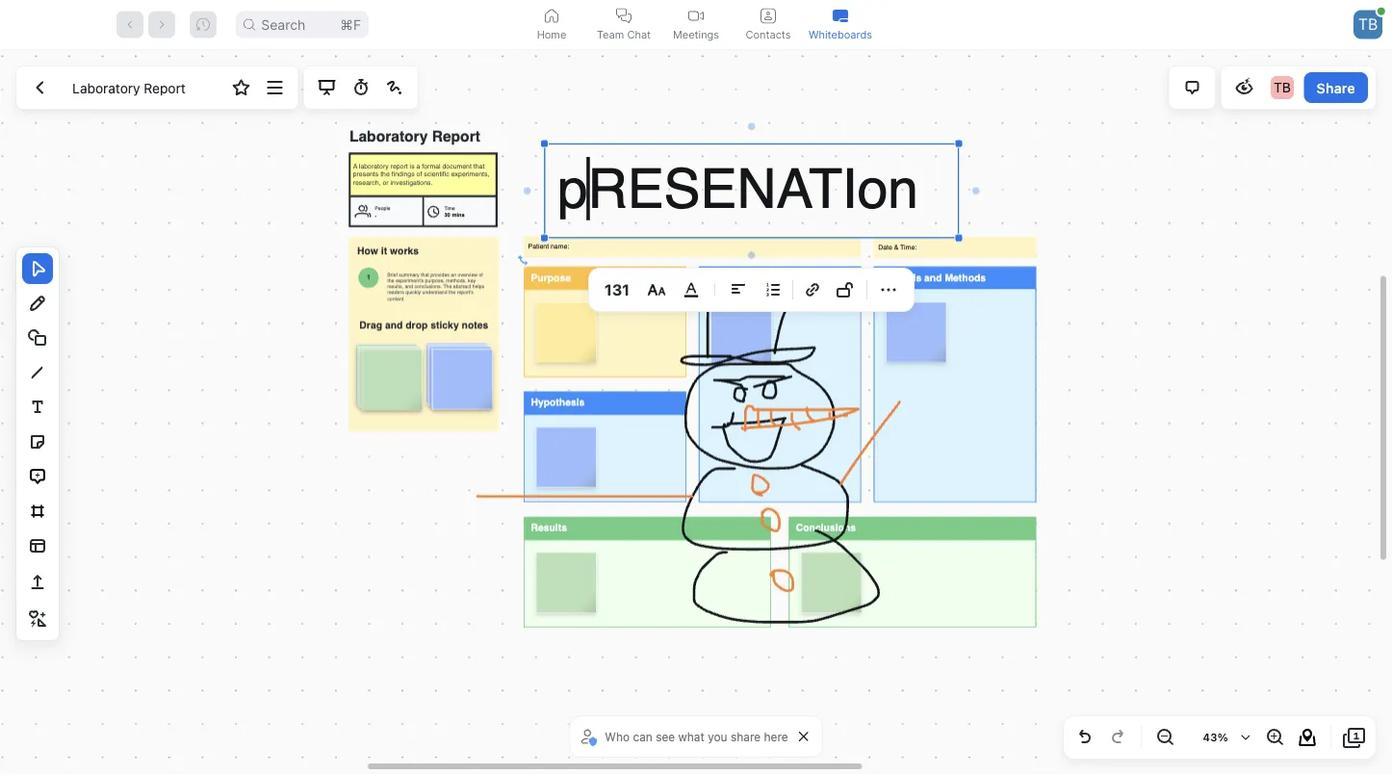 Task type: vqa. For each thing, say whether or not it's contained in the screenshot.
home button
yes



Task type: locate. For each thing, give the bounding box(es) containing it.
home button
[[516, 0, 588, 49]]

search
[[261, 16, 305, 33]]

meetings
[[673, 28, 719, 40]]

magnifier image
[[244, 19, 255, 30], [244, 19, 255, 30]]

team chat
[[597, 28, 651, 40]]

tab list containing home
[[516, 0, 877, 49]]

online image
[[1378, 7, 1385, 15], [1378, 7, 1385, 15]]

video on image
[[688, 8, 704, 24], [688, 8, 704, 24]]

chat
[[627, 28, 651, 40]]

home small image
[[544, 8, 559, 24], [544, 8, 559, 24]]

tab list
[[516, 0, 877, 49]]

meetings button
[[660, 0, 732, 49]]

⌘f
[[340, 16, 361, 33]]

whiteboard small image
[[833, 8, 848, 24]]

team
[[597, 28, 624, 40]]

whiteboards
[[809, 28, 872, 40]]

whiteboards button
[[804, 0, 877, 49]]

profile contact image
[[761, 8, 776, 24]]



Task type: describe. For each thing, give the bounding box(es) containing it.
tb
[[1358, 15, 1378, 34]]

home
[[537, 28, 566, 40]]

whiteboard small image
[[833, 8, 848, 24]]

team chat image
[[616, 8, 632, 24]]

contacts button
[[732, 0, 804, 49]]

profile contact image
[[761, 8, 776, 24]]

team chat button
[[588, 0, 660, 49]]

contacts
[[746, 28, 791, 40]]

team chat image
[[616, 8, 632, 24]]



